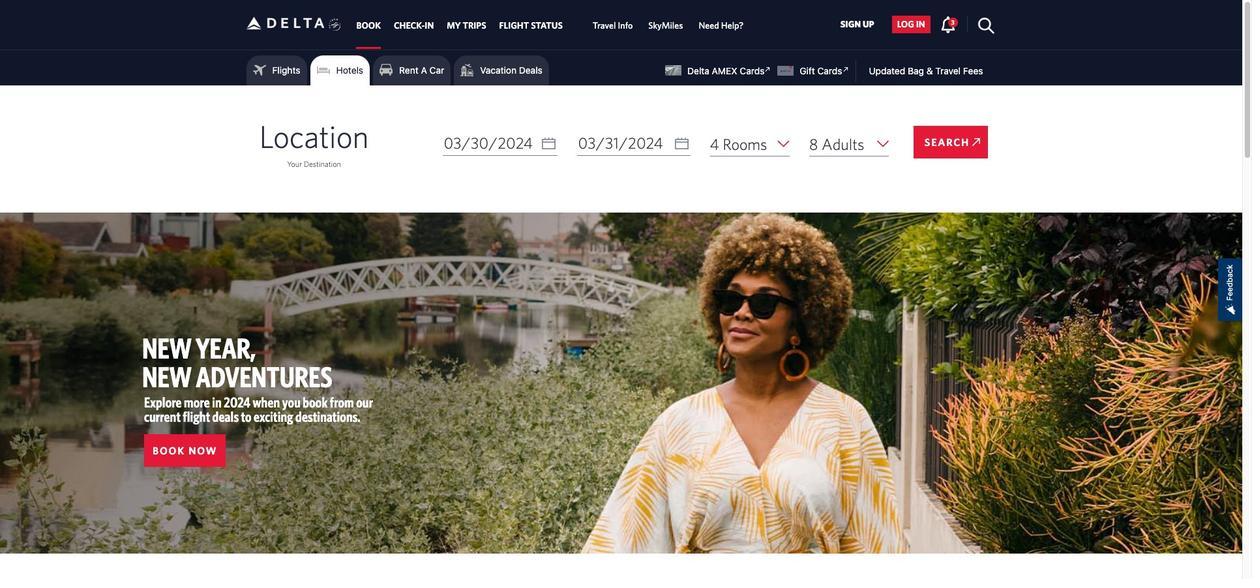 Task type: locate. For each thing, give the bounding box(es) containing it.
0 vertical spatial in
[[916, 19, 925, 30]]

travel right &
[[935, 65, 961, 76]]

1 horizontal spatial in
[[916, 19, 925, 30]]

tab list containing book
[[350, 0, 751, 49]]

deals
[[212, 408, 239, 425]]

trips
[[463, 20, 486, 31]]

travel info
[[593, 20, 633, 31]]

1 horizontal spatial book
[[356, 20, 381, 31]]

travel left 'info'
[[593, 20, 616, 31]]

0 vertical spatial book
[[356, 20, 381, 31]]

vacation deals link
[[461, 61, 542, 80]]

1 vertical spatial book
[[153, 445, 185, 456]]

flights link
[[253, 61, 300, 80]]

this link opens another site in a new window that may not follow the same accessibility policies as delta air lines. image
[[762, 63, 774, 76]]

vacation
[[480, 65, 516, 76]]

up
[[863, 19, 874, 30]]

book
[[356, 20, 381, 31], [153, 445, 185, 456]]

explore
[[144, 394, 182, 410]]

status
[[531, 20, 563, 31]]

book
[[303, 394, 328, 410]]

cards
[[740, 65, 765, 76], [817, 65, 842, 76]]

1 cards from the left
[[740, 65, 765, 76]]

rent a car link
[[380, 61, 444, 80]]

0 horizontal spatial travel
[[593, 20, 616, 31]]

1 horizontal spatial cards
[[817, 65, 842, 76]]

0 horizontal spatial cards
[[740, 65, 765, 76]]

None date field
[[442, 131, 557, 156], [577, 131, 690, 156], [442, 131, 557, 156], [577, 131, 690, 156]]

1 horizontal spatial travel
[[935, 65, 961, 76]]

book link
[[356, 14, 381, 37]]

0 vertical spatial travel
[[593, 20, 616, 31]]

skymiles link
[[648, 14, 683, 37]]

in inside "log in" button
[[916, 19, 925, 30]]

tab list
[[350, 0, 751, 49]]

my trips link
[[447, 14, 486, 37]]

delta amex cards
[[687, 65, 765, 76]]

in right log
[[916, 19, 925, 30]]

book inside 'tab list'
[[356, 20, 381, 31]]

book right skyteam image
[[356, 20, 381, 31]]

2 new from the top
[[142, 360, 192, 393]]

&
[[926, 65, 933, 76]]

need help? link
[[699, 14, 744, 37]]

vacation deals
[[480, 65, 542, 76]]

hotels
[[336, 65, 363, 76]]

destinations.
[[295, 408, 360, 425]]

adventures
[[196, 360, 332, 393]]

3 link
[[940, 16, 958, 32]]

book left "now"
[[153, 445, 185, 456]]

1 vertical spatial travel
[[935, 65, 961, 76]]

travel
[[593, 20, 616, 31], [935, 65, 961, 76]]

delta amex cards link
[[665, 63, 774, 76]]

0 horizontal spatial in
[[212, 394, 222, 410]]

1 vertical spatial in
[[212, 394, 222, 410]]

hotels link
[[317, 61, 363, 80]]

0 horizontal spatial book
[[153, 445, 185, 456]]

in right more
[[212, 394, 222, 410]]

from
[[330, 394, 354, 410]]

location
[[259, 118, 369, 155]]

explore more in 2024 when you book from our current flight deals to exciting destinations.
[[144, 394, 373, 425]]

rent
[[399, 65, 418, 76]]

gift
[[800, 65, 815, 76]]

flight
[[183, 408, 210, 425]]

help?
[[721, 20, 744, 31]]

in
[[425, 20, 434, 31]]

new
[[142, 331, 192, 365], [142, 360, 192, 393]]

cards right "amex"
[[740, 65, 765, 76]]

car
[[429, 65, 444, 76]]

sign
[[840, 19, 861, 30]]

book for book now
[[153, 445, 185, 456]]

cards right gift
[[817, 65, 842, 76]]

flight status link
[[499, 14, 563, 37]]

deals
[[519, 65, 542, 76]]

when
[[253, 394, 280, 410]]

rent a car
[[399, 65, 444, 76]]

in
[[916, 19, 925, 30], [212, 394, 222, 410]]



Task type: describe. For each thing, give the bounding box(es) containing it.
delta air lines image
[[246, 3, 324, 44]]

check-in link
[[394, 14, 434, 37]]

skymiles
[[648, 20, 683, 31]]

a
[[421, 65, 427, 76]]

new year, new adventures
[[142, 331, 332, 393]]

flight status
[[499, 20, 563, 31]]

travel inside travel info link
[[593, 20, 616, 31]]

amex
[[712, 65, 737, 76]]

log in
[[897, 19, 925, 30]]

flights
[[272, 65, 300, 76]]

delta
[[687, 65, 709, 76]]

log in button
[[892, 16, 930, 33]]

need
[[699, 20, 719, 31]]

bag
[[908, 65, 924, 76]]

search button
[[914, 126, 988, 158]]

location your destination
[[259, 118, 369, 168]]

updated bag & travel fees link
[[856, 65, 983, 76]]

book for book
[[356, 20, 381, 31]]

check-in
[[394, 20, 434, 31]]

sign up
[[840, 19, 874, 30]]

to
[[241, 408, 251, 425]]

2024
[[224, 394, 250, 410]]

fees
[[963, 65, 983, 76]]

current
[[144, 408, 181, 425]]

exciting
[[254, 408, 293, 425]]

updated bag & travel fees
[[869, 65, 983, 76]]

explore more in 2024 when you book from our current flight deals to exciting destinations. link
[[144, 394, 373, 425]]

in inside explore more in 2024 when you book from our current flight deals to exciting destinations.
[[212, 394, 222, 410]]

info
[[618, 20, 633, 31]]

book now link
[[144, 434, 226, 467]]

skyteam image
[[329, 4, 341, 45]]

more
[[184, 394, 210, 410]]

my trips
[[447, 20, 486, 31]]

2 cards from the left
[[817, 65, 842, 76]]

your
[[287, 159, 302, 168]]

you
[[282, 394, 301, 410]]

book now
[[153, 445, 217, 456]]

travel info link
[[593, 14, 633, 37]]

year,
[[196, 331, 256, 365]]

flight
[[499, 20, 529, 31]]

gift cards link
[[778, 63, 852, 76]]

3
[[951, 18, 955, 26]]

1 new from the top
[[142, 331, 192, 365]]

gift cards
[[800, 65, 842, 76]]

my
[[447, 20, 461, 31]]

our
[[356, 394, 373, 410]]

updated
[[869, 65, 905, 76]]

destination
[[304, 159, 341, 168]]

search
[[925, 136, 970, 148]]

check-
[[394, 20, 425, 31]]

this link opens another site in a new window that may not follow the same accessibility policies as delta air lines. image
[[839, 63, 852, 76]]

now
[[189, 445, 217, 456]]

need help?
[[699, 20, 744, 31]]

sign up link
[[835, 16, 879, 33]]

log
[[897, 19, 914, 30]]



Task type: vqa. For each thing, say whether or not it's contained in the screenshot.
the rightmost 21
no



